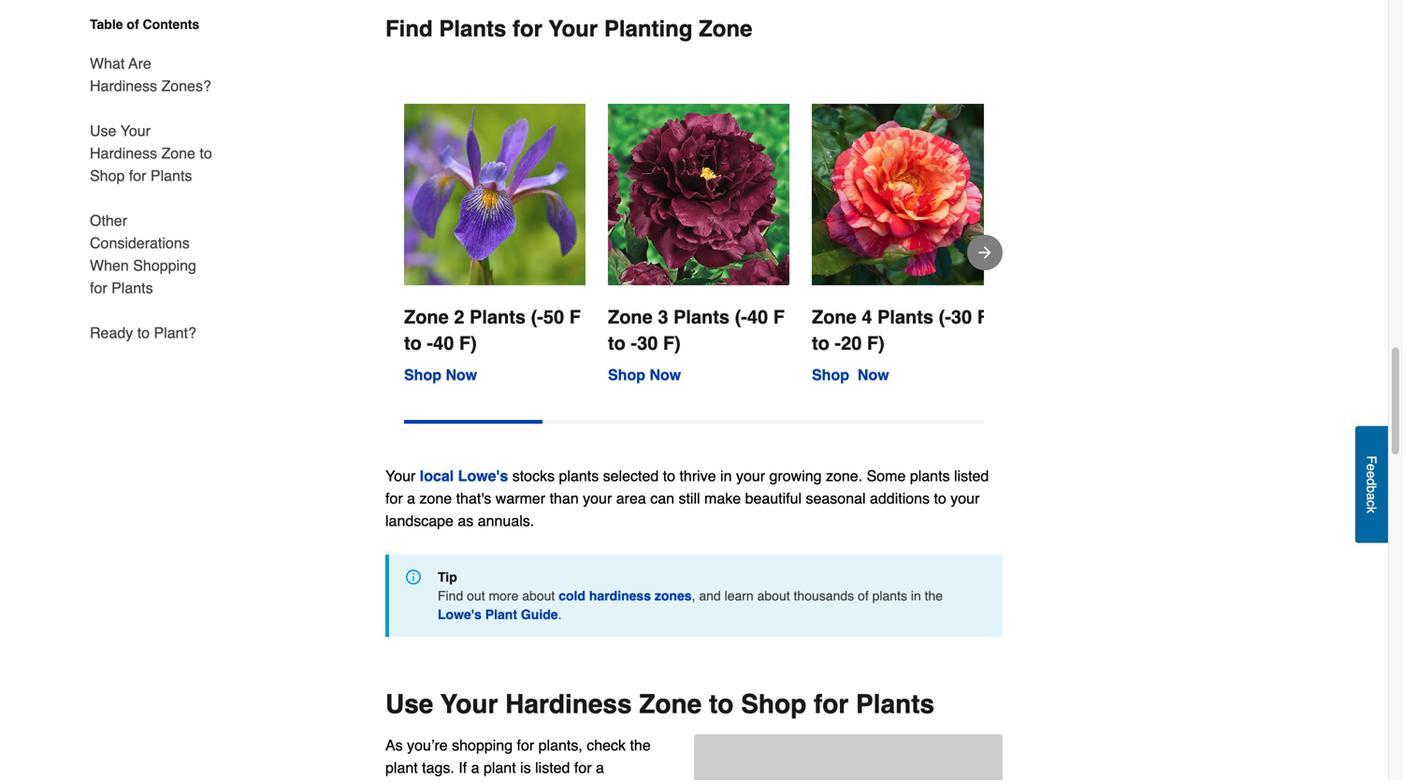 Task type: describe. For each thing, give the bounding box(es) containing it.
shop now for 30
[[608, 366, 682, 384]]

1 e from the top
[[1365, 464, 1380, 471]]

2 horizontal spatial your
[[951, 490, 980, 507]]

a inside as you're shopping for plants, check the plant tags. if a plant is listed for
[[471, 759, 480, 777]]

tip
[[438, 570, 457, 585]]

zone 2 plants (-50 f to -40 f)
[[404, 306, 581, 354]]

planting
[[604, 16, 693, 42]]

2 about from the left
[[758, 589, 791, 604]]

40 inside zone 2 plants (-50 f to -40 f)
[[433, 333, 454, 354]]

a close-up of a purple and yellow iris bloom. image
[[404, 104, 586, 285]]

lowe's plant guide link
[[438, 607, 558, 622]]

your left the planting
[[549, 16, 598, 42]]

f e e d b a c k
[[1365, 456, 1380, 513]]

plant?
[[154, 324, 196, 342]]

than
[[550, 490, 579, 507]]

selected
[[603, 467, 659, 485]]

plants inside other considerations when shopping for plants
[[111, 279, 153, 297]]

make
[[705, 490, 741, 507]]

warmer
[[496, 490, 546, 507]]

to inside zone 3 plants (-40 f to -30 f)
[[608, 333, 626, 354]]

considerations
[[90, 234, 190, 252]]

as
[[458, 512, 474, 530]]

for inside use your hardiness zone to shop for plants
[[129, 167, 146, 184]]

when
[[90, 257, 129, 274]]

0 vertical spatial find
[[386, 16, 433, 42]]

learn
[[725, 589, 754, 604]]

1 vertical spatial use
[[386, 690, 434, 720]]

guide
[[521, 607, 558, 622]]

1 horizontal spatial use your hardiness zone to shop for plants
[[386, 690, 935, 720]]

landscape
[[386, 512, 454, 530]]

additions
[[870, 490, 930, 507]]

are
[[129, 55, 151, 72]]

plants inside zone 3 plants (-40 f to -30 f)
[[674, 306, 730, 328]]

that's
[[456, 490, 492, 507]]

shop  now link
[[812, 366, 890, 384]]

(- for 30
[[939, 306, 952, 328]]

use inside use your hardiness zone to shop for plants
[[90, 122, 116, 139]]

for inside other considerations when shopping for plants
[[90, 279, 107, 297]]

out
[[467, 589, 485, 604]]

listed inside as you're shopping for plants, check the plant tags. if a plant is listed for
[[535, 759, 570, 777]]

1 about from the left
[[522, 589, 555, 604]]

use your hardiness zone to shop for plants inside table of contents element
[[90, 122, 212, 184]]

0 horizontal spatial your
[[583, 490, 612, 507]]

annuals.
[[478, 512, 535, 530]]

f) for 4
[[868, 333, 885, 354]]

1 horizontal spatial your
[[737, 467, 766, 485]]

as you're shopping for plants, check the plant tags. if a plant is listed for 
[[386, 737, 672, 781]]

b
[[1365, 486, 1380, 493]]

k
[[1365, 507, 1380, 513]]

plants inside use your hardiness zone to shop for plants
[[151, 167, 192, 184]]

.
[[558, 607, 562, 622]]

cold
[[559, 589, 586, 604]]

your left local
[[386, 467, 416, 485]]

if
[[459, 759, 467, 777]]

shop  now
[[812, 366, 890, 384]]

40 inside zone 3 plants (-40 f to -30 f)
[[748, 306, 769, 328]]

hardiness
[[589, 589, 651, 604]]

check
[[587, 737, 626, 754]]

other considerations when shopping for plants
[[90, 212, 196, 297]]

f inside button
[[1365, 456, 1380, 464]]

as
[[386, 737, 403, 754]]

shop now link for 30
[[608, 366, 682, 384]]

cold hardiness zones link
[[559, 589, 692, 604]]

info image
[[406, 570, 421, 585]]

stocks
[[513, 467, 555, 485]]

plants inside tip find out more about cold hardiness zones , and learn about thousands of plants in the lowe's plant guide .
[[873, 589, 908, 604]]

thrive
[[680, 467, 717, 485]]

4
[[862, 306, 873, 328]]

2
[[454, 306, 465, 328]]

shop inside use your hardiness zone to shop for plants
[[90, 167, 125, 184]]

f for zone 4 plants (-30 f to -20 f)
[[978, 306, 989, 328]]

plant
[[486, 607, 518, 622]]

50
[[544, 306, 565, 328]]

other
[[90, 212, 127, 229]]

,
[[692, 589, 696, 604]]

30 inside zone 3 plants (-40 f to -30 f)
[[637, 333, 658, 354]]

beautiful
[[746, 490, 802, 507]]

arrow right image
[[976, 243, 995, 262]]

your up "shopping"
[[441, 690, 498, 720]]

zones
[[655, 589, 692, 604]]

a inside stocks plants selected to thrive in your growing zone. some plants listed for a zone that's warmer than your area can still make beautiful seasonal additions to your landscape as annuals.
[[407, 490, 416, 507]]

ready
[[90, 324, 133, 342]]

2 horizontal spatial plants
[[910, 467, 950, 485]]

- for 30
[[631, 333, 637, 354]]

ready to plant?
[[90, 324, 196, 342]]



Task type: vqa. For each thing, say whether or not it's contained in the screenshot.
That
no



Task type: locate. For each thing, give the bounding box(es) containing it.
f) down 3
[[663, 333, 681, 354]]

e up b
[[1365, 471, 1380, 478]]

2 now from the left
[[650, 366, 682, 384]]

2 horizontal spatial -
[[835, 333, 841, 354]]

1 now from the left
[[446, 366, 478, 384]]

0 horizontal spatial a
[[407, 490, 416, 507]]

your up beautiful
[[737, 467, 766, 485]]

2 horizontal spatial a
[[1365, 493, 1380, 500]]

plants
[[439, 16, 507, 42], [151, 167, 192, 184], [111, 279, 153, 297], [470, 306, 526, 328], [674, 306, 730, 328], [878, 306, 934, 328], [856, 690, 935, 720]]

shop now
[[404, 366, 478, 384], [608, 366, 682, 384]]

0 horizontal spatial 40
[[433, 333, 454, 354]]

0 horizontal spatial -
[[427, 333, 433, 354]]

other considerations when shopping for plants link
[[90, 198, 215, 311]]

shop now link down 2
[[404, 366, 478, 384]]

(-
[[531, 306, 544, 328], [735, 306, 748, 328], [939, 306, 952, 328]]

plants inside zone 4 plants (-30 f to -20 f)
[[878, 306, 934, 328]]

3 (- from the left
[[939, 306, 952, 328]]

plant down as
[[386, 759, 418, 777]]

f) down 2
[[459, 333, 477, 354]]

about right learn
[[758, 589, 791, 604]]

1 horizontal spatial plant
[[484, 759, 516, 777]]

your
[[549, 16, 598, 42], [121, 122, 151, 139], [386, 467, 416, 485], [441, 690, 498, 720]]

2 horizontal spatial now
[[858, 366, 890, 384]]

table
[[90, 17, 123, 32]]

1 horizontal spatial listed
[[955, 467, 990, 485]]

1 horizontal spatial in
[[911, 589, 922, 604]]

shop up a garden bed with lemon sedum and blossoms of pink armeria and purple salvia. image
[[741, 690, 807, 720]]

use your hardiness zone to shop for plants up check
[[386, 690, 935, 720]]

3
[[658, 306, 669, 328]]

a right if
[[471, 759, 480, 777]]

zone inside zone 4 plants (-30 f to -20 f)
[[812, 306, 857, 328]]

- for 40
[[427, 333, 433, 354]]

f e e d b a c k button
[[1356, 426, 1389, 543]]

1 f) from the left
[[459, 333, 477, 354]]

0 vertical spatial use your hardiness zone to shop for plants
[[90, 122, 212, 184]]

your down 'what are hardiness zones?'
[[121, 122, 151, 139]]

-
[[427, 333, 433, 354], [631, 333, 637, 354], [835, 333, 841, 354]]

what are hardiness zones?
[[90, 55, 211, 95]]

your right than
[[583, 490, 612, 507]]

in up make
[[721, 467, 732, 485]]

now down zone 2 plants (-50 f to -40 f)
[[446, 366, 478, 384]]

0 horizontal spatial shop now link
[[404, 366, 478, 384]]

zone.
[[826, 467, 863, 485]]

1 horizontal spatial find
[[438, 589, 464, 604]]

lowe's down 'out'
[[438, 607, 482, 622]]

use
[[90, 122, 116, 139], [386, 690, 434, 720]]

(- for 50
[[531, 306, 544, 328]]

f) inside zone 4 plants (-30 f to -20 f)
[[868, 333, 885, 354]]

0 vertical spatial listed
[[955, 467, 990, 485]]

some
[[867, 467, 906, 485]]

use your hardiness zone to shop for plants down zones?
[[90, 122, 212, 184]]

zone 3 plants (-40 f to -30 f)
[[608, 306, 785, 354]]

1 - from the left
[[427, 333, 433, 354]]

0 horizontal spatial find
[[386, 16, 433, 42]]

2 (- from the left
[[735, 306, 748, 328]]

1 vertical spatial lowe's
[[438, 607, 482, 622]]

listed inside stocks plants selected to thrive in your growing zone. some plants listed for a zone that's warmer than your area can still make beautiful seasonal additions to your landscape as annuals.
[[955, 467, 990, 485]]

40
[[748, 306, 769, 328], [433, 333, 454, 354]]

1 vertical spatial the
[[630, 737, 651, 754]]

of inside table of contents element
[[127, 17, 139, 32]]

1 (- from the left
[[531, 306, 544, 328]]

thousands
[[794, 589, 855, 604]]

find inside tip find out more about cold hardiness zones , and learn about thousands of plants in the lowe's plant guide .
[[438, 589, 464, 604]]

and
[[699, 589, 721, 604]]

f
[[570, 306, 581, 328], [774, 306, 785, 328], [978, 306, 989, 328], [1365, 456, 1380, 464]]

0 vertical spatial the
[[925, 589, 944, 604]]

f)
[[459, 333, 477, 354], [663, 333, 681, 354], [868, 333, 885, 354]]

to inside use your hardiness zone to shop for plants
[[200, 145, 212, 162]]

your
[[737, 467, 766, 485], [583, 490, 612, 507], [951, 490, 980, 507]]

to inside zone 2 plants (-50 f to -40 f)
[[404, 333, 422, 354]]

1 vertical spatial in
[[911, 589, 922, 604]]

0 horizontal spatial about
[[522, 589, 555, 604]]

more
[[489, 589, 519, 604]]

zone 4 plants (-30 f to -20 f)
[[812, 306, 989, 354]]

shop now down 3
[[608, 366, 682, 384]]

the inside tip find out more about cold hardiness zones , and learn about thousands of plants in the lowe's plant guide .
[[925, 589, 944, 604]]

shop down zone 2 plants (-50 f to -40 f)
[[404, 366, 442, 384]]

(- inside zone 2 plants (-50 f to -40 f)
[[531, 306, 544, 328]]

1 horizontal spatial shop now
[[608, 366, 682, 384]]

f right 50 in the top of the page
[[570, 306, 581, 328]]

plants up additions
[[910, 467, 950, 485]]

(- inside zone 3 plants (-40 f to -30 f)
[[735, 306, 748, 328]]

scrollbar
[[404, 420, 543, 424]]

(- for 40
[[735, 306, 748, 328]]

1 vertical spatial 30
[[637, 333, 658, 354]]

of right the thousands
[[858, 589, 869, 604]]

use your hardiness zone to shop for plants link
[[90, 109, 215, 198]]

d
[[1365, 478, 1380, 486]]

1 plant from the left
[[386, 759, 418, 777]]

about
[[522, 589, 555, 604], [758, 589, 791, 604]]

0 vertical spatial use
[[90, 122, 116, 139]]

f down arrow right "icon" at the top right of the page
[[978, 306, 989, 328]]

shopping
[[133, 257, 196, 274]]

now for 30
[[650, 366, 682, 384]]

your right additions
[[951, 490, 980, 507]]

1 horizontal spatial 40
[[748, 306, 769, 328]]

stocks plants selected to thrive in your growing zone. some plants listed for a zone that's warmer than your area can still make beautiful seasonal additions to your landscape as annuals.
[[386, 467, 990, 530]]

1 horizontal spatial (-
[[735, 306, 748, 328]]

listed down plants,
[[535, 759, 570, 777]]

f) for 3
[[663, 333, 681, 354]]

hardiness up plants,
[[506, 690, 632, 720]]

f for zone 2 plants (-50 f to -40 f)
[[570, 306, 581, 328]]

0 horizontal spatial of
[[127, 17, 139, 32]]

1 horizontal spatial use
[[386, 690, 434, 720]]

f inside zone 3 plants (-40 f to -30 f)
[[774, 306, 785, 328]]

about up guide
[[522, 589, 555, 604]]

shop
[[90, 167, 125, 184], [404, 366, 442, 384], [608, 366, 646, 384], [741, 690, 807, 720]]

30 inside zone 4 plants (-30 f to -20 f)
[[952, 306, 973, 328]]

shopping
[[452, 737, 513, 754]]

(- inside zone 4 plants (-30 f to -20 f)
[[939, 306, 952, 328]]

zone inside zone 2 plants (-50 f to -40 f)
[[404, 306, 449, 328]]

the inside as you're shopping for plants, check the plant tags. if a plant is listed for
[[630, 737, 651, 754]]

in
[[721, 467, 732, 485], [911, 589, 922, 604]]

- for 20
[[835, 333, 841, 354]]

tip find out more about cold hardiness zones , and learn about thousands of plants in the lowe's plant guide .
[[438, 570, 944, 622]]

(- right 3
[[735, 306, 748, 328]]

0 vertical spatial 40
[[748, 306, 769, 328]]

1 horizontal spatial shop now link
[[608, 366, 682, 384]]

growing
[[770, 467, 822, 485]]

f) inside zone 2 plants (-50 f to -40 f)
[[459, 333, 477, 354]]

contents
[[143, 17, 200, 32]]

now down 20
[[858, 366, 890, 384]]

0 horizontal spatial 30
[[637, 333, 658, 354]]

in inside tip find out more about cold hardiness zones , and learn about thousands of plants in the lowe's plant guide .
[[911, 589, 922, 604]]

0 horizontal spatial f)
[[459, 333, 477, 354]]

f inside zone 2 plants (-50 f to -40 f)
[[570, 306, 581, 328]]

shop now link down 3
[[608, 366, 682, 384]]

- inside zone 3 plants (-40 f to -30 f)
[[631, 333, 637, 354]]

1 horizontal spatial about
[[758, 589, 791, 604]]

1 horizontal spatial plants
[[873, 589, 908, 604]]

plants up than
[[559, 467, 599, 485]]

1 shop now link from the left
[[404, 366, 478, 384]]

3 - from the left
[[835, 333, 841, 354]]

2 horizontal spatial (-
[[939, 306, 952, 328]]

f up d
[[1365, 456, 1380, 464]]

0 vertical spatial 30
[[952, 306, 973, 328]]

your local lowe's
[[386, 467, 508, 485]]

0 horizontal spatial the
[[630, 737, 651, 754]]

1 horizontal spatial the
[[925, 589, 944, 604]]

f inside zone 4 plants (-30 f to -20 f)
[[978, 306, 989, 328]]

plants inside zone 2 plants (-50 f to -40 f)
[[470, 306, 526, 328]]

of right table
[[127, 17, 139, 32]]

1 vertical spatial find
[[438, 589, 464, 604]]

0 vertical spatial in
[[721, 467, 732, 485]]

use up as
[[386, 690, 434, 720]]

2 horizontal spatial f)
[[868, 333, 885, 354]]

a inside button
[[1365, 493, 1380, 500]]

plants
[[559, 467, 599, 485], [910, 467, 950, 485], [873, 589, 908, 604]]

c
[[1365, 500, 1380, 507]]

hardiness inside 'what are hardiness zones?'
[[90, 77, 157, 95]]

shop now for 40
[[404, 366, 478, 384]]

hardiness inside use your hardiness zone to shop for plants
[[90, 145, 157, 162]]

tags.
[[422, 759, 455, 777]]

2 - from the left
[[631, 333, 637, 354]]

2 vertical spatial hardiness
[[506, 690, 632, 720]]

for inside stocks plants selected to thrive in your growing zone. some plants listed for a zone that's warmer than your area can still make beautiful seasonal additions to your landscape as annuals.
[[386, 490, 403, 507]]

2 shop now link from the left
[[608, 366, 682, 384]]

1 vertical spatial 40
[[433, 333, 454, 354]]

shop now link
[[404, 366, 478, 384], [608, 366, 682, 384]]

listed
[[955, 467, 990, 485], [535, 759, 570, 777]]

f) right 20
[[868, 333, 885, 354]]

for
[[513, 16, 543, 42], [129, 167, 146, 184], [90, 279, 107, 297], [386, 490, 403, 507], [814, 690, 849, 720], [517, 737, 535, 754], [575, 759, 592, 777]]

0 vertical spatial of
[[127, 17, 139, 32]]

e up d
[[1365, 464, 1380, 471]]

hardiness for use your hardiness zone to shop for plants link
[[90, 145, 157, 162]]

listed right some
[[955, 467, 990, 485]]

hardiness up other
[[90, 145, 157, 162]]

1 horizontal spatial -
[[631, 333, 637, 354]]

1 shop now from the left
[[404, 366, 478, 384]]

what are hardiness zones? link
[[90, 41, 215, 109]]

0 horizontal spatial listed
[[535, 759, 570, 777]]

(- right 2
[[531, 306, 544, 328]]

zones?
[[161, 77, 211, 95]]

0 vertical spatial lowe's
[[458, 467, 508, 485]]

plants,
[[539, 737, 583, 754]]

your inside use your hardiness zone to shop for plants
[[121, 122, 151, 139]]

to inside zone 4 plants (-30 f to -20 f)
[[812, 333, 830, 354]]

1 vertical spatial of
[[858, 589, 869, 604]]

now
[[446, 366, 478, 384], [650, 366, 682, 384], [858, 366, 890, 384]]

3 f) from the left
[[868, 333, 885, 354]]

0 horizontal spatial shop now
[[404, 366, 478, 384]]

a
[[407, 490, 416, 507], [1365, 493, 1380, 500], [471, 759, 480, 777]]

1 vertical spatial hardiness
[[90, 145, 157, 162]]

f left 4
[[774, 306, 785, 328]]

area
[[617, 490, 646, 507]]

(- right 4
[[939, 306, 952, 328]]

1 vertical spatial listed
[[535, 759, 570, 777]]

is
[[520, 759, 531, 777]]

1 horizontal spatial of
[[858, 589, 869, 604]]

a close-up of a burgundy peony bloom with a yellow center. image
[[608, 104, 790, 285]]

plants right the thousands
[[873, 589, 908, 604]]

a close-up of a red and orange floribunda rose. image
[[812, 104, 994, 285]]

2 f) from the left
[[663, 333, 681, 354]]

in inside stocks plants selected to thrive in your growing zone. some plants listed for a zone that's warmer than your area can still make beautiful seasonal additions to your landscape as annuals.
[[721, 467, 732, 485]]

a garden bed with lemon sedum and blossoms of pink armeria and purple salvia. image
[[694, 735, 1003, 781]]

2 e from the top
[[1365, 471, 1380, 478]]

seasonal
[[806, 490, 866, 507]]

0 vertical spatial hardiness
[[90, 77, 157, 95]]

f) inside zone 3 plants (-40 f to -30 f)
[[663, 333, 681, 354]]

zone inside zone 3 plants (-40 f to -30 f)
[[608, 306, 653, 328]]

0 horizontal spatial use
[[90, 122, 116, 139]]

30
[[952, 306, 973, 328], [637, 333, 658, 354]]

zone inside use your hardiness zone to shop for plants
[[161, 145, 196, 162]]

1 horizontal spatial a
[[471, 759, 480, 777]]

20
[[841, 333, 862, 354]]

now for 40
[[446, 366, 478, 384]]

lowe's inside tip find out more about cold hardiness zones , and learn about thousands of plants in the lowe's plant guide .
[[438, 607, 482, 622]]

of inside tip find out more about cold hardiness zones , and learn about thousands of plants in the lowe's plant guide .
[[858, 589, 869, 604]]

the
[[925, 589, 944, 604], [630, 737, 651, 754]]

0 horizontal spatial use your hardiness zone to shop for plants
[[90, 122, 212, 184]]

1 horizontal spatial f)
[[663, 333, 681, 354]]

use your hardiness zone to shop for plants
[[90, 122, 212, 184], [386, 690, 935, 720]]

lowe's
[[458, 467, 508, 485], [438, 607, 482, 622]]

f) for 2
[[459, 333, 477, 354]]

3 now from the left
[[858, 366, 890, 384]]

in right the thousands
[[911, 589, 922, 604]]

a up k
[[1365, 493, 1380, 500]]

zone
[[420, 490, 452, 507]]

local lowe's link
[[420, 467, 508, 485]]

0 horizontal spatial (-
[[531, 306, 544, 328]]

plant left is
[[484, 759, 516, 777]]

1 horizontal spatial 30
[[952, 306, 973, 328]]

you're
[[407, 737, 448, 754]]

now down zone 3 plants (-40 f to -30 f) at the top of the page
[[650, 366, 682, 384]]

1 vertical spatial use your hardiness zone to shop for plants
[[386, 690, 935, 720]]

table of contents element
[[75, 15, 215, 344]]

lowe's up that's at bottom
[[458, 467, 508, 485]]

plant
[[386, 759, 418, 777], [484, 759, 516, 777]]

shop down zone 3 plants (-40 f to -30 f) at the top of the page
[[608, 366, 646, 384]]

hardiness down what
[[90, 77, 157, 95]]

shop now link for 40
[[404, 366, 478, 384]]

of
[[127, 17, 139, 32], [858, 589, 869, 604]]

0 horizontal spatial plants
[[559, 467, 599, 485]]

0 horizontal spatial in
[[721, 467, 732, 485]]

can
[[651, 490, 675, 507]]

shop up other
[[90, 167, 125, 184]]

what
[[90, 55, 125, 72]]

0 horizontal spatial plant
[[386, 759, 418, 777]]

use down what
[[90, 122, 116, 139]]

still
[[679, 490, 701, 507]]

0 horizontal spatial now
[[446, 366, 478, 384]]

a up landscape
[[407, 490, 416, 507]]

hardiness
[[90, 77, 157, 95], [90, 145, 157, 162], [506, 690, 632, 720]]

ready to plant? link
[[90, 311, 196, 344]]

1 horizontal spatial now
[[650, 366, 682, 384]]

2 shop now from the left
[[608, 366, 682, 384]]

- inside zone 2 plants (-50 f to -40 f)
[[427, 333, 433, 354]]

shop now down 2
[[404, 366, 478, 384]]

local
[[420, 467, 454, 485]]

find
[[386, 16, 433, 42], [438, 589, 464, 604]]

f for zone 3 plants (-40 f to -30 f)
[[774, 306, 785, 328]]

hardiness for what are hardiness zones? link at the top left of the page
[[90, 77, 157, 95]]

e
[[1365, 464, 1380, 471], [1365, 471, 1380, 478]]

2 plant from the left
[[484, 759, 516, 777]]

table of contents
[[90, 17, 200, 32]]

find plants for your planting zone
[[386, 16, 753, 42]]

- inside zone 4 plants (-30 f to -20 f)
[[835, 333, 841, 354]]



